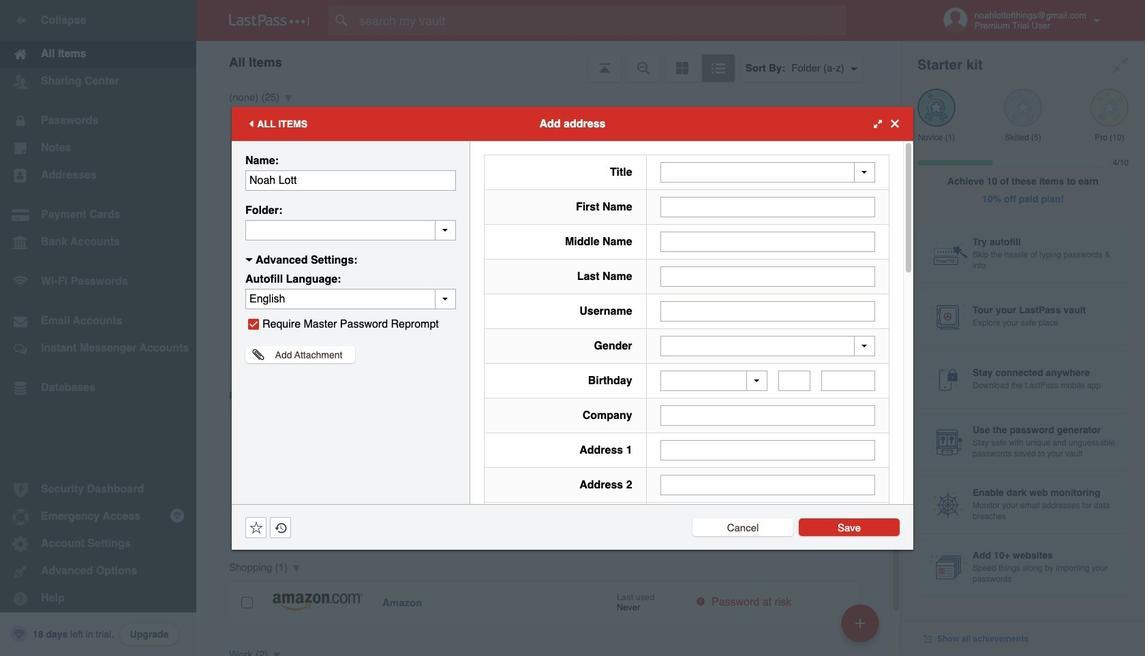 Task type: describe. For each thing, give the bounding box(es) containing it.
new item image
[[856, 619, 865, 628]]

search my vault text field
[[329, 5, 873, 35]]

main navigation navigation
[[0, 0, 196, 657]]

Search search field
[[329, 5, 873, 35]]

lastpass image
[[229, 14, 310, 27]]



Task type: locate. For each thing, give the bounding box(es) containing it.
new item navigation
[[836, 601, 888, 657]]

dialog
[[232, 107, 914, 657]]

None text field
[[245, 170, 456, 191], [660, 197, 875, 217], [245, 220, 456, 240], [779, 371, 811, 391], [822, 371, 875, 391], [245, 170, 456, 191], [660, 197, 875, 217], [245, 220, 456, 240], [779, 371, 811, 391], [822, 371, 875, 391]]

None text field
[[660, 231, 875, 252], [660, 266, 875, 287], [660, 301, 875, 321], [660, 406, 875, 426], [660, 440, 875, 461], [660, 475, 875, 496], [660, 231, 875, 252], [660, 266, 875, 287], [660, 301, 875, 321], [660, 406, 875, 426], [660, 440, 875, 461], [660, 475, 875, 496]]

vault options navigation
[[196, 41, 901, 82]]



Task type: vqa. For each thing, say whether or not it's contained in the screenshot.
Vault options NAVIGATION
yes



